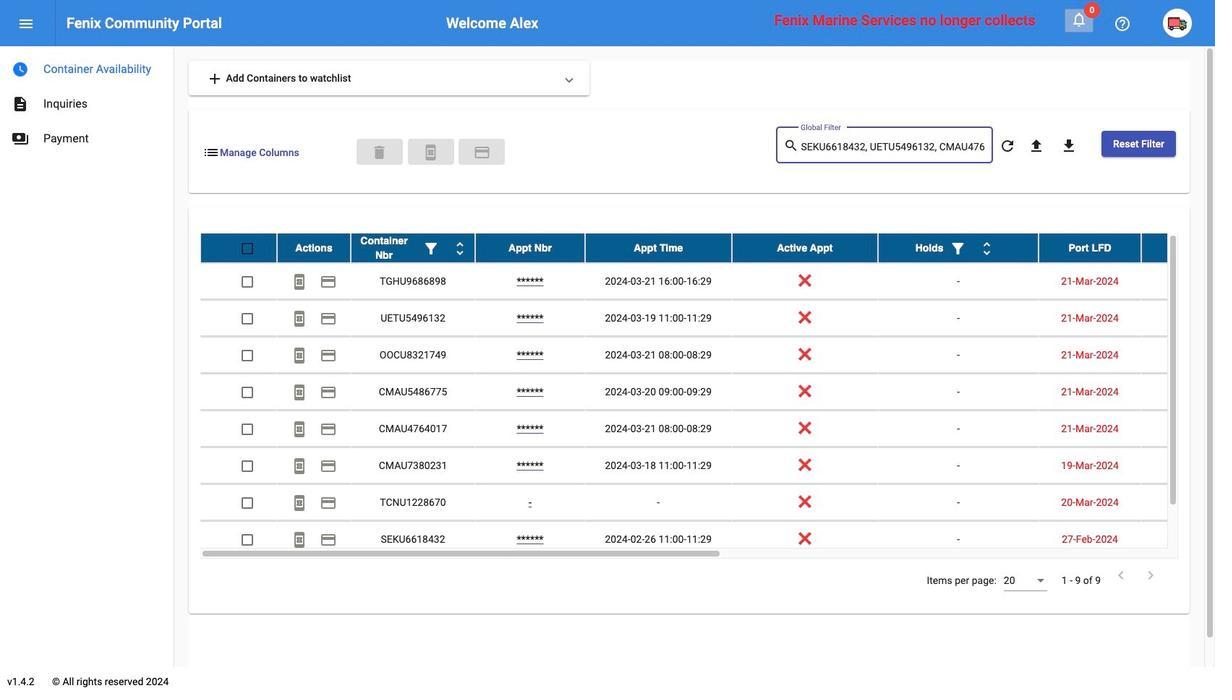 Task type: describe. For each thing, give the bounding box(es) containing it.
Global Watchlist Filter field
[[801, 142, 986, 153]]

4 row from the top
[[200, 337, 1215, 374]]

7 row from the top
[[200, 448, 1215, 485]]

5 row from the top
[[200, 374, 1215, 411]]

6 column header from the left
[[878, 234, 1039, 263]]

3 row from the top
[[200, 300, 1215, 337]]

2 row from the top
[[200, 263, 1215, 300]]

5 column header from the left
[[732, 234, 878, 263]]

cell for 6th row from the top of the page
[[1142, 411, 1215, 447]]

6 row from the top
[[200, 411, 1215, 448]]

1 row from the top
[[200, 234, 1215, 263]]

8 column header from the left
[[1142, 234, 1215, 263]]

cell for fifth row
[[1142, 374, 1215, 410]]

cell for 9th row from the top of the page
[[1142, 522, 1215, 558]]

1 column header from the left
[[277, 234, 351, 263]]



Task type: locate. For each thing, give the bounding box(es) containing it.
column header
[[277, 234, 351, 263], [351, 234, 475, 263], [475, 234, 585, 263], [585, 234, 732, 263], [732, 234, 878, 263], [878, 234, 1039, 263], [1039, 234, 1142, 263], [1142, 234, 1215, 263]]

no color image
[[1071, 11, 1088, 28], [206, 70, 224, 88], [12, 95, 29, 113], [12, 130, 29, 148], [999, 138, 1016, 155], [1028, 138, 1045, 155], [1061, 138, 1078, 155], [203, 144, 220, 161], [422, 144, 440, 161], [423, 240, 440, 258], [451, 240, 469, 258], [950, 240, 967, 258], [979, 240, 996, 258], [320, 348, 337, 365], [291, 421, 308, 439], [320, 421, 337, 439], [320, 458, 337, 476], [291, 495, 308, 512], [320, 495, 337, 512], [1142, 567, 1160, 585]]

6 cell from the top
[[1142, 448, 1215, 484]]

delete image
[[371, 144, 388, 161]]

cell for 6th row from the bottom of the page
[[1142, 337, 1215, 373]]

9 row from the top
[[200, 522, 1215, 559]]

3 column header from the left
[[475, 234, 585, 263]]

cell
[[1142, 263, 1215, 300], [1142, 300, 1215, 336], [1142, 337, 1215, 373], [1142, 374, 1215, 410], [1142, 411, 1215, 447], [1142, 448, 1215, 484], [1142, 485, 1215, 521], [1142, 522, 1215, 558]]

2 column header from the left
[[351, 234, 475, 263]]

no color image
[[17, 15, 35, 33], [1114, 15, 1132, 33], [12, 61, 29, 78], [784, 137, 801, 154], [473, 144, 491, 161], [291, 274, 308, 291], [320, 274, 337, 291], [291, 311, 308, 328], [320, 311, 337, 328], [291, 348, 308, 365], [291, 384, 308, 402], [320, 384, 337, 402], [291, 458, 308, 476], [291, 532, 308, 549], [320, 532, 337, 549], [1113, 567, 1130, 585]]

8 row from the top
[[200, 485, 1215, 522]]

4 cell from the top
[[1142, 374, 1215, 410]]

4 column header from the left
[[585, 234, 732, 263]]

cell for eighth row from the bottom
[[1142, 263, 1215, 300]]

2 cell from the top
[[1142, 300, 1215, 336]]

8 cell from the top
[[1142, 522, 1215, 558]]

7 column header from the left
[[1039, 234, 1142, 263]]

3 cell from the top
[[1142, 337, 1215, 373]]

navigation
[[0, 46, 174, 156]]

cell for 2nd row from the bottom of the page
[[1142, 485, 1215, 521]]

5 cell from the top
[[1142, 411, 1215, 447]]

1 cell from the top
[[1142, 263, 1215, 300]]

cell for seventh row
[[1142, 448, 1215, 484]]

7 cell from the top
[[1142, 485, 1215, 521]]

cell for 3rd row
[[1142, 300, 1215, 336]]

grid
[[200, 234, 1215, 559]]

row
[[200, 234, 1215, 263], [200, 263, 1215, 300], [200, 300, 1215, 337], [200, 337, 1215, 374], [200, 374, 1215, 411], [200, 411, 1215, 448], [200, 448, 1215, 485], [200, 485, 1215, 522], [200, 522, 1215, 559]]



